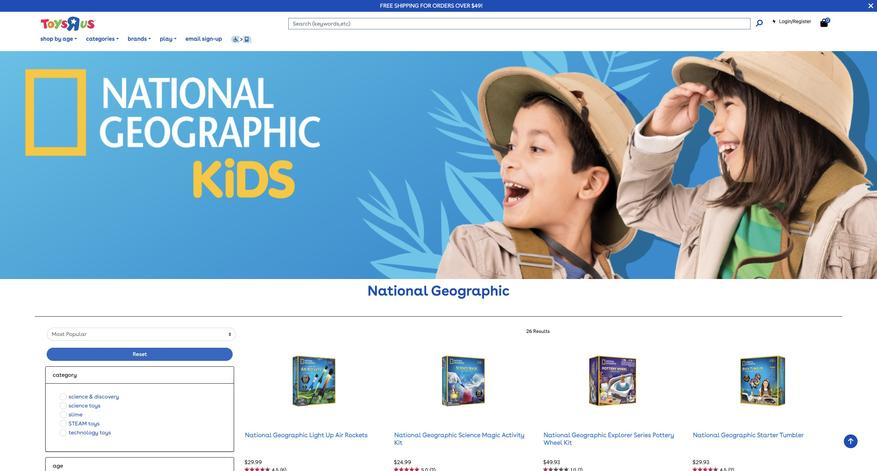 Task type: vqa. For each thing, say whether or not it's contained in the screenshot.
ORDERS
yes



Task type: locate. For each thing, give the bounding box(es) containing it.
reset
[[133, 351, 147, 358]]

reset button
[[47, 348, 233, 361]]

2 vertical spatial toys
[[100, 430, 111, 436]]

science
[[69, 394, 88, 400], [69, 403, 88, 409]]

explorer
[[608, 432, 633, 439]]

steam toys button
[[58, 420, 102, 429]]

slime
[[69, 412, 83, 418]]

age
[[63, 36, 73, 42], [53, 463, 63, 469]]

0 vertical spatial toys
[[89, 403, 101, 409]]

science up science toys button
[[69, 394, 88, 400]]

science inside "science & discovery" button
[[69, 394, 88, 400]]

national
[[368, 283, 428, 299], [245, 432, 272, 439], [394, 432, 421, 439], [544, 432, 570, 439], [693, 432, 720, 439]]

category
[[53, 372, 77, 379]]

0
[[827, 18, 829, 23]]

orders
[[433, 2, 454, 9]]

brands button
[[123, 31, 156, 48]]

2 science from the top
[[69, 403, 88, 409]]

results
[[533, 329, 550, 334]]

light
[[309, 432, 324, 439]]

national for national geographic explorer series pottery wheel kit
[[544, 432, 570, 439]]

national for national geographic
[[368, 283, 428, 299]]

up
[[326, 432, 334, 439]]

login/register button
[[772, 18, 811, 25]]

national geographic science magic activity kit link
[[394, 432, 525, 447]]

categories
[[86, 36, 115, 42]]

toys right technology
[[100, 430, 111, 436]]

None search field
[[288, 18, 763, 29]]

kit right wheel
[[564, 439, 572, 447]]

1 vertical spatial toys
[[88, 421, 100, 427]]

toys inside steam toys button
[[88, 421, 100, 427]]

$49!
[[472, 2, 483, 9]]

national geographic light up air rockets
[[245, 432, 368, 439]]

0 horizontal spatial kit
[[394, 439, 403, 447]]

26
[[527, 329, 532, 334]]

geographic
[[431, 283, 510, 299], [273, 432, 308, 439], [422, 432, 457, 439], [572, 432, 607, 439], [721, 432, 756, 439]]

national geographic science magic activity kit image
[[435, 347, 492, 416]]

magic
[[482, 432, 500, 439]]

free shipping for orders over $49!
[[380, 2, 483, 9]]

science inside science toys button
[[69, 403, 88, 409]]

geographic inside national geographic explorer series pottery wheel kit
[[572, 432, 607, 439]]

2 kit from the left
[[564, 439, 572, 447]]

national for national geographic starter tumbler
[[693, 432, 720, 439]]

email
[[186, 36, 201, 42]]

national inside the national geographic science magic activity kit
[[394, 432, 421, 439]]

1 vertical spatial science
[[69, 403, 88, 409]]

email sign-up
[[186, 36, 222, 42]]

science toys
[[69, 403, 101, 409]]

slime button
[[58, 411, 85, 420]]

national inside national geographic explorer series pottery wheel kit
[[544, 432, 570, 439]]

science up slime
[[69, 403, 88, 409]]

air
[[335, 432, 343, 439]]

close button image
[[869, 2, 874, 10]]

national for national geographic science magic activity kit
[[394, 432, 421, 439]]

toys down science & discovery
[[89, 403, 101, 409]]

steam
[[69, 421, 87, 427]]

toys inside science toys button
[[89, 403, 101, 409]]

geographic for national geographic light up air rockets
[[273, 432, 308, 439]]

1 kit from the left
[[394, 439, 403, 447]]

0 link
[[821, 18, 835, 27]]

starter
[[757, 432, 778, 439]]

brands
[[128, 36, 147, 42]]

technology toys
[[69, 430, 111, 436]]

toys
[[89, 403, 101, 409], [88, 421, 100, 427], [100, 430, 111, 436]]

1 vertical spatial age
[[53, 463, 63, 469]]

national geographic main content
[[0, 51, 877, 472]]

1 science from the top
[[69, 394, 88, 400]]

1 horizontal spatial kit
[[564, 439, 572, 447]]

science toys button
[[58, 402, 103, 411]]

$49.93
[[543, 460, 560, 466]]

pottery
[[653, 432, 674, 439]]

0 vertical spatial science
[[69, 394, 88, 400]]

up
[[215, 36, 222, 42]]

kit
[[394, 439, 403, 447], [564, 439, 572, 447]]

science for science & discovery
[[69, 394, 88, 400]]

$29.93
[[693, 460, 710, 466]]

steam toys
[[69, 421, 100, 427]]

category element
[[53, 371, 227, 380]]

national geographic
[[368, 283, 510, 299]]

geographic inside the national geographic science magic activity kit
[[422, 432, 457, 439]]

kit up the $24.99
[[394, 439, 403, 447]]

menu bar
[[36, 27, 877, 51]]

national geographic starter tumbler link
[[693, 432, 804, 439]]

over
[[456, 2, 470, 9]]

toys up technology toys
[[88, 421, 100, 427]]

0 vertical spatial age
[[63, 36, 73, 42]]

wheel
[[544, 439, 562, 447]]

national for national geographic light up air rockets
[[245, 432, 272, 439]]

toys inside 'technology toys' button
[[100, 430, 111, 436]]

for
[[420, 2, 431, 9]]

age element
[[53, 462, 227, 471]]

toys for steam toys
[[88, 421, 100, 427]]

free
[[380, 2, 393, 9]]

email sign-up link
[[181, 31, 227, 48]]

toys for science toys
[[89, 403, 101, 409]]

shopping bag image
[[821, 19, 828, 27]]



Task type: describe. For each thing, give the bounding box(es) containing it.
free shipping for orders over $49! link
[[380, 2, 483, 9]]

shop by age button
[[36, 31, 82, 48]]

national geographic light up air rockets image
[[286, 347, 343, 416]]

26 results
[[527, 329, 550, 334]]

categories button
[[82, 31, 123, 48]]

national geographic light up air rockets link
[[245, 432, 368, 439]]

age inside product-tab tab panel
[[53, 463, 63, 469]]

Enter Keyword or Item No. search field
[[288, 18, 751, 29]]

menu bar containing shop by age
[[36, 27, 877, 51]]

national geographic starter tumbler
[[693, 432, 804, 439]]

science & discovery
[[69, 394, 119, 400]]

technology toys button
[[58, 429, 113, 438]]

play
[[160, 36, 173, 42]]

activity
[[502, 432, 525, 439]]

rockets
[[345, 432, 368, 439]]

kit inside the national geographic science magic activity kit
[[394, 439, 403, 447]]

$24.99
[[394, 460, 411, 466]]

technology
[[69, 430, 98, 436]]

geographic for national geographic starter tumbler
[[721, 432, 756, 439]]

shipping
[[395, 2, 419, 9]]

national geographic explorer series pottery wheel kit link
[[544, 432, 674, 447]]

toys for technology toys
[[100, 430, 111, 436]]

geographic for national geographic explorer series pottery wheel kit
[[572, 432, 607, 439]]

kit inside national geographic explorer series pottery wheel kit
[[564, 439, 572, 447]]

shop by age
[[40, 36, 73, 42]]

by
[[55, 36, 61, 42]]

toys r us image
[[40, 16, 96, 32]]

national geographic starter tumbler image
[[734, 347, 791, 416]]

national geographic explorer series pottery wheel kit
[[544, 432, 674, 447]]

this icon serves as a link to download the essential accessibility assistive technology app for individuals with physical disabilities. it is featured as part of our commitment to diversity and inclusion. image
[[231, 36, 252, 43]]

login/register
[[779, 18, 811, 24]]

&
[[89, 394, 93, 400]]

national geographic science magic activity kit
[[394, 432, 525, 447]]

series
[[634, 432, 651, 439]]

shop
[[40, 36, 53, 42]]

geographic for national geographic
[[431, 283, 510, 299]]

sign-
[[202, 36, 215, 42]]

science & discovery button
[[58, 393, 121, 402]]

national geographic explorer series pottery wheel kit image
[[585, 347, 641, 416]]

geographic for national geographic science magic activity kit
[[422, 432, 457, 439]]

play button
[[156, 31, 181, 48]]

discovery
[[94, 394, 119, 400]]

science
[[459, 432, 481, 439]]

science for science toys
[[69, 403, 88, 409]]

$29.99
[[245, 460, 262, 466]]

product-tab tab panel
[[40, 328, 838, 472]]

age inside dropdown button
[[63, 36, 73, 42]]

tumbler
[[780, 432, 804, 439]]



